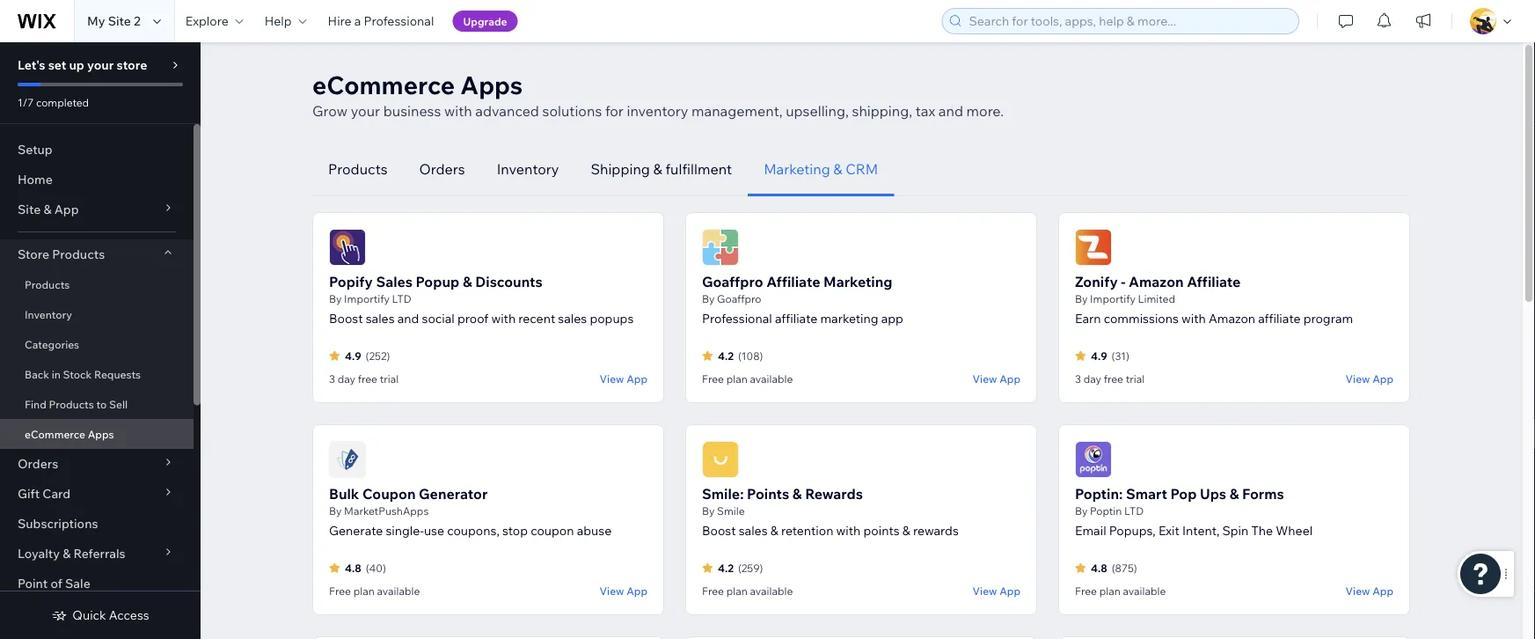 Task type: vqa. For each thing, say whether or not it's contained in the screenshot.
the topmost Apps
yes



Task type: describe. For each thing, give the bounding box(es) containing it.
stop
[[503, 523, 528, 538]]

rewards
[[914, 523, 959, 538]]

home link
[[0, 165, 194, 195]]

upselling,
[[786, 102, 849, 120]]

products button
[[312, 143, 404, 196]]

loyalty & referrals
[[18, 546, 126, 561]]

apps for ecommerce apps grow your business with advanced solutions for inventory management, upselling, shipping, tax and more.
[[461, 69, 523, 100]]

hire a professional link
[[317, 0, 445, 42]]

categories link
[[0, 329, 194, 359]]

crm
[[846, 160, 879, 178]]

stock
[[63, 367, 92, 381]]

available for smile
[[750, 584, 793, 598]]

free plan available for smile:
[[702, 584, 793, 598]]

home
[[18, 172, 53, 187]]

ecommerce for ecommerce apps grow your business with advanced solutions for inventory management, upselling, shipping, tax and more.
[[312, 69, 455, 100]]

0 horizontal spatial professional
[[364, 13, 434, 29]]

0 horizontal spatial sales
[[366, 311, 395, 326]]

view app for zonify - amazon affiliate
[[1346, 372, 1394, 385]]

your for ecommerce
[[351, 102, 380, 120]]

forms
[[1243, 485, 1285, 503]]

wheel
[[1277, 523, 1313, 538]]

app
[[882, 311, 904, 326]]

goaffpro affiliate marketing by goaffpro professional affiliate marketing app
[[702, 273, 904, 326]]

by inside goaffpro affiliate marketing by goaffpro professional affiliate marketing app
[[702, 292, 715, 305]]

poptin: smart pop ups & forms by poptin ltd email popups, exit intent, spin the wheel
[[1076, 485, 1313, 538]]

view for zonify - amazon affiliate
[[1346, 372, 1371, 385]]

find products to sell link
[[0, 389, 194, 419]]

app for popify sales popup & discounts
[[627, 372, 648, 385]]

coupon
[[531, 523, 574, 538]]

the
[[1252, 523, 1274, 538]]

by inside popify sales popup & discounts by importify ltd boost sales and social proof with recent sales popups
[[329, 292, 342, 305]]

ltd inside popify sales popup & discounts by importify ltd boost sales and social proof with recent sales popups
[[392, 292, 412, 305]]

4.2 (259)
[[718, 561, 764, 574]]

sales inside the smile: points & rewards by smile boost sales & retention with points & rewards
[[739, 523, 768, 538]]

free for popify
[[358, 372, 378, 386]]

affiliate inside goaffpro affiliate marketing by goaffpro professional affiliate marketing app
[[767, 273, 821, 290]]

inventory for the inventory 'link'
[[25, 308, 72, 321]]

orders button
[[0, 449, 194, 479]]

site & app
[[18, 202, 79, 217]]

& inside 'button'
[[654, 160, 663, 178]]

a
[[355, 13, 361, 29]]

1 vertical spatial goaffpro
[[717, 292, 762, 305]]

3 day free trial for popify
[[329, 372, 399, 386]]

boost inside the smile: points & rewards by smile boost sales & retention with points & rewards
[[702, 523, 736, 538]]

hire a professional
[[328, 13, 434, 29]]

free plan available for poptin:
[[1076, 584, 1167, 598]]

app for goaffpro affiliate marketing
[[1000, 372, 1021, 385]]

to
[[96, 397, 107, 411]]

popify sales popup & discounts by importify ltd boost sales and social proof with recent sales popups
[[329, 273, 634, 326]]

popups
[[590, 311, 634, 326]]

products up ecommerce apps
[[49, 397, 94, 411]]

by inside bulk coupon generator by marketpushapps generate single-use coupons, stop coupon abuse
[[329, 504, 342, 518]]

view app for goaffpro affiliate marketing
[[973, 372, 1021, 385]]

management,
[[692, 102, 783, 120]]

ups
[[1201, 485, 1227, 503]]

back in stock requests link
[[0, 359, 194, 389]]

sale
[[65, 576, 90, 591]]

smile: points & rewards by smile boost sales & retention with points & rewards
[[702, 485, 959, 538]]

view app button for poptin: smart pop ups & forms
[[1346, 583, 1394, 599]]

my site 2
[[87, 13, 141, 29]]

shipping,
[[853, 102, 913, 120]]

my
[[87, 13, 105, 29]]

site inside dropdown button
[[18, 202, 41, 217]]

Search for tools, apps, help & more... field
[[964, 9, 1294, 33]]

app for bulk coupon generator
[[627, 584, 648, 597]]

app for smile: points & rewards
[[1000, 584, 1021, 597]]

setup link
[[0, 135, 194, 165]]

view app for poptin: smart pop ups & forms
[[1346, 584, 1394, 597]]

limited
[[1139, 292, 1176, 305]]

advanced
[[476, 102, 540, 120]]

zonify
[[1076, 273, 1119, 290]]

app inside dropdown button
[[54, 202, 79, 217]]

shipping
[[591, 160, 650, 178]]

view app button for zonify - amazon affiliate
[[1346, 371, 1394, 386]]

store products button
[[0, 239, 194, 269]]

view app for bulk coupon generator
[[600, 584, 648, 597]]

available for professional
[[750, 372, 793, 386]]

3 for popify
[[329, 372, 335, 386]]

marketpushapps
[[344, 504, 429, 518]]

site & app button
[[0, 195, 194, 224]]

poptin: smart pop ups & forms icon image
[[1076, 441, 1113, 478]]

ecommerce apps
[[25, 427, 114, 441]]

ecommerce apps link
[[0, 419, 194, 449]]

generator
[[419, 485, 488, 503]]

inventory button
[[481, 143, 575, 196]]

with inside ecommerce apps grow your business with advanced solutions for inventory management, upselling, shipping, tax and more.
[[444, 102, 472, 120]]

bulk
[[329, 485, 359, 503]]

coupon
[[363, 485, 416, 503]]

by inside the smile: points & rewards by smile boost sales & retention with points & rewards
[[702, 504, 715, 518]]

4.8 (875)
[[1091, 561, 1138, 574]]

1 horizontal spatial sales
[[558, 311, 587, 326]]

explore
[[186, 13, 229, 29]]

retention
[[782, 523, 834, 538]]

referrals
[[74, 546, 126, 561]]

gift
[[18, 486, 40, 501]]

ecommerce apps grow your business with advanced solutions for inventory management, upselling, shipping, tax and more.
[[312, 69, 1004, 120]]

commissions
[[1104, 311, 1179, 326]]

hire
[[328, 13, 352, 29]]

rewards
[[806, 485, 864, 503]]

free for goaffpro
[[702, 372, 724, 386]]

view app button for goaffpro affiliate marketing
[[973, 371, 1021, 386]]

point of sale
[[18, 576, 90, 591]]

free plan available for goaffpro
[[702, 372, 793, 386]]

sell
[[109, 397, 128, 411]]

gift card button
[[0, 479, 194, 509]]

help
[[265, 13, 292, 29]]

loyalty & referrals button
[[0, 539, 194, 569]]

quick access
[[72, 607, 149, 623]]

single-
[[386, 523, 424, 538]]

marketing inside goaffpro affiliate marketing by goaffpro professional affiliate marketing app
[[824, 273, 893, 290]]

coupons,
[[447, 523, 500, 538]]

exit
[[1159, 523, 1180, 538]]

free plan available for bulk
[[329, 584, 420, 598]]

marketing inside button
[[764, 160, 831, 178]]

social
[[422, 311, 455, 326]]

find products to sell
[[25, 397, 128, 411]]

inventory
[[627, 102, 689, 120]]

plan for poptin:
[[1100, 584, 1121, 598]]

1 horizontal spatial site
[[108, 13, 131, 29]]

abuse
[[577, 523, 612, 538]]

products link
[[0, 269, 194, 299]]

free for zonify
[[1104, 372, 1124, 386]]

ltd inside poptin: smart pop ups & forms by poptin ltd email popups, exit intent, spin the wheel
[[1125, 504, 1144, 518]]

day for zonify
[[1084, 372, 1102, 386]]

help button
[[254, 0, 317, 42]]



Task type: locate. For each thing, give the bounding box(es) containing it.
view for goaffpro affiliate marketing
[[973, 372, 998, 385]]

and left the social
[[398, 311, 419, 326]]

and right the tax
[[939, 102, 964, 120]]

free plan available down (40)
[[329, 584, 420, 598]]

1 horizontal spatial professional
[[702, 311, 773, 326]]

-
[[1122, 273, 1126, 290]]

free down 4.2 (108) at the left bottom of the page
[[702, 372, 724, 386]]

0 horizontal spatial site
[[18, 202, 41, 217]]

plan down 4.8 (40)
[[354, 584, 375, 598]]

sales right recent
[[558, 311, 587, 326]]

business
[[384, 102, 441, 120]]

0 vertical spatial your
[[87, 57, 114, 73]]

for
[[605, 102, 624, 120]]

orders down business
[[419, 160, 465, 178]]

inventory for inventory button
[[497, 160, 559, 178]]

2 free from the left
[[1104, 372, 1124, 386]]

ltd
[[392, 292, 412, 305], [1125, 504, 1144, 518]]

by inside poptin: smart pop ups & forms by poptin ltd email popups, exit intent, spin the wheel
[[1076, 504, 1088, 518]]

1 vertical spatial site
[[18, 202, 41, 217]]

available
[[750, 372, 793, 386], [377, 584, 420, 598], [750, 584, 793, 598], [1124, 584, 1167, 598]]

view for bulk coupon generator
[[600, 584, 624, 597]]

use
[[424, 523, 445, 538]]

0 horizontal spatial affiliate
[[775, 311, 818, 326]]

importify down - on the top right
[[1091, 292, 1136, 305]]

1/7
[[18, 96, 34, 109]]

boost down smile
[[702, 523, 736, 538]]

1 vertical spatial inventory
[[25, 308, 72, 321]]

1 horizontal spatial 3
[[1076, 372, 1082, 386]]

1 vertical spatial apps
[[88, 427, 114, 441]]

2 3 from the left
[[1076, 372, 1082, 386]]

app for poptin: smart pop ups & forms
[[1373, 584, 1394, 597]]

& inside popify sales popup & discounts by importify ltd boost sales and social proof with recent sales popups
[[463, 273, 472, 290]]

in
[[52, 367, 61, 381]]

1 vertical spatial ltd
[[1125, 504, 1144, 518]]

tab list
[[312, 143, 1411, 196]]

3 for zonify
[[1076, 372, 1082, 386]]

4.9 for popify
[[345, 349, 361, 362]]

by
[[329, 292, 342, 305], [702, 292, 715, 305], [1076, 292, 1088, 305], [329, 504, 342, 518], [702, 504, 715, 518], [1076, 504, 1088, 518]]

available down (875) at the right of the page
[[1124, 584, 1167, 598]]

plan for goaffpro
[[727, 372, 748, 386]]

4.2 left (259)
[[718, 561, 734, 574]]

popups,
[[1110, 523, 1156, 538]]

find
[[25, 397, 46, 411]]

1 horizontal spatial 4.8
[[1091, 561, 1108, 574]]

app
[[54, 202, 79, 217], [627, 372, 648, 385], [1000, 372, 1021, 385], [1373, 372, 1394, 385], [627, 584, 648, 597], [1000, 584, 1021, 597], [1373, 584, 1394, 597]]

free
[[358, 372, 378, 386], [1104, 372, 1124, 386]]

0 vertical spatial site
[[108, 13, 131, 29]]

orders inside orders button
[[419, 160, 465, 178]]

1 vertical spatial boost
[[702, 523, 736, 538]]

back in stock requests
[[25, 367, 141, 381]]

0 vertical spatial apps
[[461, 69, 523, 100]]

trial for -
[[1126, 372, 1145, 386]]

3 day free trial down 4.9 (31)
[[1076, 372, 1145, 386]]

4.8 for bulk
[[345, 561, 361, 574]]

site left 2 on the left of the page
[[108, 13, 131, 29]]

1 free from the left
[[358, 372, 378, 386]]

1 vertical spatial and
[[398, 311, 419, 326]]

popify
[[329, 273, 373, 290]]

4.9 (31)
[[1091, 349, 1130, 362]]

4.8 (40)
[[345, 561, 386, 574]]

0 vertical spatial amazon
[[1129, 273, 1184, 290]]

with inside popify sales popup & discounts by importify ltd boost sales and social proof with recent sales popups
[[492, 311, 516, 326]]

plan
[[727, 372, 748, 386], [354, 584, 375, 598], [727, 584, 748, 598], [1100, 584, 1121, 598]]

0 horizontal spatial 3 day free trial
[[329, 372, 399, 386]]

store
[[18, 246, 49, 262]]

plan down 4.2 (108) at the left bottom of the page
[[727, 372, 748, 386]]

subscriptions
[[18, 516, 98, 531]]

plan down 4.2 (259)
[[727, 584, 748, 598]]

1 horizontal spatial inventory
[[497, 160, 559, 178]]

1 horizontal spatial 3 day free trial
[[1076, 372, 1145, 386]]

marketing down upselling, in the top right of the page
[[764, 160, 831, 178]]

1 vertical spatial orders
[[18, 456, 58, 471]]

4.8 for poptin:
[[1091, 561, 1108, 574]]

1 vertical spatial your
[[351, 102, 380, 120]]

3 day free trial
[[329, 372, 399, 386], [1076, 372, 1145, 386]]

0 vertical spatial ecommerce
[[312, 69, 455, 100]]

2 affiliate from the left
[[1259, 311, 1301, 326]]

plan for bulk
[[354, 584, 375, 598]]

importify inside zonify - amazon affiliate by importify limited earn commissions with amazon affiliate program
[[1091, 292, 1136, 305]]

4.2 for smile:
[[718, 561, 734, 574]]

view for popify sales popup & discounts
[[600, 372, 624, 385]]

affiliate
[[767, 273, 821, 290], [1188, 273, 1241, 290]]

(31)
[[1112, 349, 1130, 362]]

ltd down sales
[[392, 292, 412, 305]]

quick
[[72, 607, 106, 623]]

1/7 completed
[[18, 96, 89, 109]]

3 up the bulk coupon generator icon
[[329, 372, 335, 386]]

shipping & fulfillment
[[591, 160, 732, 178]]

free plan available down (875) at the right of the page
[[1076, 584, 1167, 598]]

1 4.8 from the left
[[345, 561, 361, 574]]

poptin
[[1091, 504, 1123, 518]]

set
[[48, 57, 66, 73]]

0 horizontal spatial your
[[87, 57, 114, 73]]

sales down smile
[[739, 523, 768, 538]]

4.2 for goaffpro
[[718, 349, 734, 362]]

1 horizontal spatial boost
[[702, 523, 736, 538]]

points
[[747, 485, 790, 503]]

orders inside orders popup button
[[18, 456, 58, 471]]

available for generate
[[377, 584, 420, 598]]

boost inside popify sales popup & discounts by importify ltd boost sales and social proof with recent sales popups
[[329, 311, 363, 326]]

with right commissions on the right
[[1182, 311, 1207, 326]]

trial for sales
[[380, 372, 399, 386]]

free for poptin:
[[1076, 584, 1098, 598]]

free plan available down (108)
[[702, 372, 793, 386]]

0 horizontal spatial trial
[[380, 372, 399, 386]]

available down (259)
[[750, 584, 793, 598]]

ecommerce for ecommerce apps
[[25, 427, 85, 441]]

shipping & fulfillment button
[[575, 143, 748, 196]]

solutions
[[543, 102, 602, 120]]

0 horizontal spatial amazon
[[1129, 273, 1184, 290]]

1 trial from the left
[[380, 372, 399, 386]]

affiliate inside goaffpro affiliate marketing by goaffpro professional affiliate marketing app
[[775, 311, 818, 326]]

1 4.2 from the top
[[718, 349, 734, 362]]

& inside poptin: smart pop ups & forms by poptin ltd email popups, exit intent, spin the wheel
[[1230, 485, 1240, 503]]

0 horizontal spatial 4.9
[[345, 349, 361, 362]]

importify down popify
[[344, 292, 390, 305]]

view app for smile: points & rewards
[[973, 584, 1021, 597]]

4.2
[[718, 349, 734, 362], [718, 561, 734, 574]]

free down 4.2 (259)
[[702, 584, 724, 598]]

with right business
[[444, 102, 472, 120]]

2 4.2 from the top
[[718, 561, 734, 574]]

0 horizontal spatial ecommerce
[[25, 427, 85, 441]]

with left points
[[837, 523, 861, 538]]

3 day free trial for zonify
[[1076, 372, 1145, 386]]

free for smile:
[[702, 584, 724, 598]]

bulk coupon generator icon image
[[329, 441, 366, 478]]

1 horizontal spatial apps
[[461, 69, 523, 100]]

available down (40)
[[377, 584, 420, 598]]

orders up gift card
[[18, 456, 58, 471]]

goaffpro affiliate marketing icon image
[[702, 229, 739, 266]]

zonify - amazon affiliate icon image
[[1076, 229, 1113, 266]]

1 3 from the left
[[329, 372, 335, 386]]

0 vertical spatial marketing
[[764, 160, 831, 178]]

0 horizontal spatial day
[[338, 372, 356, 386]]

ecommerce inside ecommerce apps grow your business with advanced solutions for inventory management, upselling, shipping, tax and more.
[[312, 69, 455, 100]]

let's
[[18, 57, 45, 73]]

free down 4.9 (31)
[[1104, 372, 1124, 386]]

sidebar element
[[0, 42, 201, 639]]

0 vertical spatial ltd
[[392, 292, 412, 305]]

upgrade
[[463, 15, 508, 28]]

4.9
[[345, 349, 361, 362], [1091, 349, 1108, 362]]

0 vertical spatial 4.2
[[718, 349, 734, 362]]

orders for orders button
[[419, 160, 465, 178]]

apps up advanced
[[461, 69, 523, 100]]

ecommerce down find
[[25, 427, 85, 441]]

ecommerce
[[312, 69, 455, 100], [25, 427, 85, 441]]

0 horizontal spatial orders
[[18, 456, 58, 471]]

4.9 left "(31)"
[[1091, 349, 1108, 362]]

affiliate inside zonify - amazon affiliate by importify limited earn commissions with amazon affiliate program
[[1188, 273, 1241, 290]]

tab list containing products
[[312, 143, 1411, 196]]

free for bulk
[[329, 584, 351, 598]]

1 importify from the left
[[344, 292, 390, 305]]

ltd up popups,
[[1125, 504, 1144, 518]]

view
[[600, 372, 624, 385], [973, 372, 998, 385], [1346, 372, 1371, 385], [600, 584, 624, 597], [973, 584, 998, 597], [1346, 584, 1371, 597]]

ecommerce up business
[[312, 69, 455, 100]]

smile
[[717, 504, 745, 518]]

your right grow
[[351, 102, 380, 120]]

1 horizontal spatial day
[[1084, 372, 1102, 386]]

by inside zonify - amazon affiliate by importify limited earn commissions with amazon affiliate program
[[1076, 292, 1088, 305]]

by up email
[[1076, 504, 1088, 518]]

poptin:
[[1076, 485, 1123, 503]]

store products
[[18, 246, 105, 262]]

by down smile:
[[702, 504, 715, 518]]

completed
[[36, 96, 89, 109]]

4.9 left (252)
[[345, 349, 361, 362]]

0 vertical spatial and
[[939, 102, 964, 120]]

apps for ecommerce apps
[[88, 427, 114, 441]]

generate
[[329, 523, 383, 538]]

(252)
[[366, 349, 390, 362]]

1 horizontal spatial free
[[1104, 372, 1124, 386]]

(875)
[[1112, 561, 1138, 574]]

professional right a
[[364, 13, 434, 29]]

(259)
[[738, 561, 764, 574]]

0 horizontal spatial apps
[[88, 427, 114, 441]]

your inside sidebar element
[[87, 57, 114, 73]]

setup
[[18, 142, 53, 157]]

card
[[43, 486, 71, 501]]

1 vertical spatial amazon
[[1209, 311, 1256, 326]]

1 horizontal spatial ecommerce
[[312, 69, 455, 100]]

1 horizontal spatial orders
[[419, 160, 465, 178]]

view app
[[600, 372, 648, 385], [973, 372, 1021, 385], [1346, 372, 1394, 385], [600, 584, 648, 597], [973, 584, 1021, 597], [1346, 584, 1394, 597]]

orders button
[[404, 143, 481, 196]]

orders
[[419, 160, 465, 178], [18, 456, 58, 471]]

view for smile: points & rewards
[[973, 584, 998, 597]]

free down 4.8 (40)
[[329, 584, 351, 598]]

importify
[[344, 292, 390, 305], [1091, 292, 1136, 305]]

affiliate left the marketing
[[775, 311, 818, 326]]

0 horizontal spatial and
[[398, 311, 419, 326]]

your for let's
[[87, 57, 114, 73]]

with inside the smile: points & rewards by smile boost sales & retention with points & rewards
[[837, 523, 861, 538]]

smile: points & rewards icon image
[[702, 441, 739, 478]]

tax
[[916, 102, 936, 120]]

2 importify from the left
[[1091, 292, 1136, 305]]

marketing
[[764, 160, 831, 178], [824, 273, 893, 290]]

your inside ecommerce apps grow your business with advanced solutions for inventory management, upselling, shipping, tax and more.
[[351, 102, 380, 120]]

your right up
[[87, 57, 114, 73]]

and inside popify sales popup & discounts by importify ltd boost sales and social proof with recent sales popups
[[398, 311, 419, 326]]

1 4.9 from the left
[[345, 349, 361, 362]]

professional up 4.2 (108) at the left bottom of the page
[[702, 311, 773, 326]]

view app button for bulk coupon generator
[[600, 583, 648, 599]]

view for poptin: smart pop ups & forms
[[1346, 584, 1371, 597]]

up
[[69, 57, 84, 73]]

view app button for smile: points & rewards
[[973, 583, 1021, 599]]

smile:
[[702, 485, 744, 503]]

ecommerce inside sidebar element
[[25, 427, 85, 441]]

more.
[[967, 102, 1004, 120]]

by down goaffpro affiliate marketing icon
[[702, 292, 715, 305]]

products down grow
[[328, 160, 388, 178]]

inventory down advanced
[[497, 160, 559, 178]]

1 horizontal spatial ltd
[[1125, 504, 1144, 518]]

0 vertical spatial inventory
[[497, 160, 559, 178]]

available for forms
[[1124, 584, 1167, 598]]

1 horizontal spatial importify
[[1091, 292, 1136, 305]]

sales up (252)
[[366, 311, 395, 326]]

importify inside popify sales popup & discounts by importify ltd boost sales and social proof with recent sales popups
[[344, 292, 390, 305]]

4.8 left (40)
[[345, 561, 361, 574]]

popify sales popup & discounts icon image
[[329, 229, 366, 266]]

products inside button
[[328, 160, 388, 178]]

trial down "(31)"
[[1126, 372, 1145, 386]]

point
[[18, 576, 48, 591]]

4.9 for zonify
[[1091, 349, 1108, 362]]

1 vertical spatial ecommerce
[[25, 427, 85, 441]]

0 horizontal spatial boost
[[329, 311, 363, 326]]

inventory up the categories
[[25, 308, 72, 321]]

1 horizontal spatial amazon
[[1209, 311, 1256, 326]]

marketing up the marketing
[[824, 273, 893, 290]]

and inside ecommerce apps grow your business with advanced solutions for inventory management, upselling, shipping, tax and more.
[[939, 102, 964, 120]]

1 horizontal spatial affiliate
[[1259, 311, 1301, 326]]

site down home
[[18, 202, 41, 217]]

products up 'products' link
[[52, 246, 105, 262]]

0 horizontal spatial importify
[[344, 292, 390, 305]]

apps inside ecommerce apps link
[[88, 427, 114, 441]]

view app button for popify sales popup & discounts
[[600, 371, 648, 386]]

0 horizontal spatial free
[[358, 372, 378, 386]]

0 horizontal spatial 4.8
[[345, 561, 361, 574]]

affiliate left program
[[1259, 311, 1301, 326]]

products inside dropdown button
[[52, 246, 105, 262]]

4.8 left (875) at the right of the page
[[1091, 561, 1108, 574]]

2
[[134, 13, 141, 29]]

intent,
[[1183, 523, 1220, 538]]

with inside zonify - amazon affiliate by importify limited earn commissions with amazon affiliate program
[[1182, 311, 1207, 326]]

by down popify
[[329, 292, 342, 305]]

plan for smile:
[[727, 584, 748, 598]]

upgrade button
[[453, 11, 518, 32]]

2 trial from the left
[[1126, 372, 1145, 386]]

free down 4.8 (875)
[[1076, 584, 1098, 598]]

trial down (252)
[[380, 372, 399, 386]]

3 down "earn" at right
[[1076, 372, 1082, 386]]

apps down to
[[88, 427, 114, 441]]

available down (108)
[[750, 372, 793, 386]]

your
[[87, 57, 114, 73], [351, 102, 380, 120]]

4.2 (108)
[[718, 349, 764, 362]]

1 vertical spatial professional
[[702, 311, 773, 326]]

view app for popify sales popup & discounts
[[600, 372, 648, 385]]

day down 4.9 (31)
[[1084, 372, 1102, 386]]

products down store
[[25, 278, 70, 291]]

0 horizontal spatial ltd
[[392, 292, 412, 305]]

marketing & crm button
[[748, 143, 895, 196]]

2 3 day free trial from the left
[[1076, 372, 1145, 386]]

app for zonify - amazon affiliate
[[1373, 372, 1394, 385]]

& inside button
[[834, 160, 843, 178]]

1 3 day free trial from the left
[[329, 372, 399, 386]]

4.2 left (108)
[[718, 349, 734, 362]]

free down 4.9 (252)
[[358, 372, 378, 386]]

1 vertical spatial 4.2
[[718, 561, 734, 574]]

boost down popify
[[329, 311, 363, 326]]

0 vertical spatial orders
[[419, 160, 465, 178]]

free plan available down (259)
[[702, 584, 793, 598]]

0 horizontal spatial 3
[[329, 372, 335, 386]]

let's set up your store
[[18, 57, 147, 73]]

by up "earn" at right
[[1076, 292, 1088, 305]]

professional inside goaffpro affiliate marketing by goaffpro professional affiliate marketing app
[[702, 311, 773, 326]]

3 day free trial down 4.9 (252)
[[329, 372, 399, 386]]

day down 4.9 (252)
[[338, 372, 356, 386]]

day for popify
[[338, 372, 356, 386]]

0 horizontal spatial inventory
[[25, 308, 72, 321]]

gift card
[[18, 486, 71, 501]]

1 horizontal spatial 4.9
[[1091, 349, 1108, 362]]

1 horizontal spatial affiliate
[[1188, 273, 1241, 290]]

0 vertical spatial boost
[[329, 311, 363, 326]]

pop
[[1171, 485, 1197, 503]]

1 affiliate from the left
[[775, 311, 818, 326]]

1 horizontal spatial and
[[939, 102, 964, 120]]

access
[[109, 607, 149, 623]]

4.9 (252)
[[345, 349, 390, 362]]

by down bulk
[[329, 504, 342, 518]]

back
[[25, 367, 49, 381]]

2 affiliate from the left
[[1188, 273, 1241, 290]]

zonify - amazon affiliate by importify limited earn commissions with amazon affiliate program
[[1076, 273, 1354, 326]]

with right proof
[[492, 311, 516, 326]]

1 horizontal spatial your
[[351, 102, 380, 120]]

2 4.9 from the left
[[1091, 349, 1108, 362]]

0 vertical spatial professional
[[364, 13, 434, 29]]

orders for orders popup button
[[18, 456, 58, 471]]

4.8
[[345, 561, 361, 574], [1091, 561, 1108, 574]]

2 day from the left
[[1084, 372, 1102, 386]]

2 horizontal spatial sales
[[739, 523, 768, 538]]

with
[[444, 102, 472, 120], [492, 311, 516, 326], [1182, 311, 1207, 326], [837, 523, 861, 538]]

1 vertical spatial marketing
[[824, 273, 893, 290]]

0 vertical spatial goaffpro
[[702, 273, 764, 290]]

inventory
[[497, 160, 559, 178], [25, 308, 72, 321]]

plan down 4.8 (875)
[[1100, 584, 1121, 598]]

inventory inside button
[[497, 160, 559, 178]]

1 horizontal spatial trial
[[1126, 372, 1145, 386]]

affiliate inside zonify - amazon affiliate by importify limited earn commissions with amazon affiliate program
[[1259, 311, 1301, 326]]

inventory inside 'link'
[[25, 308, 72, 321]]

bulk coupon generator by marketpushapps generate single-use coupons, stop coupon abuse
[[329, 485, 612, 538]]

1 day from the left
[[338, 372, 356, 386]]

0 horizontal spatial affiliate
[[767, 273, 821, 290]]

1 affiliate from the left
[[767, 273, 821, 290]]

apps inside ecommerce apps grow your business with advanced solutions for inventory management, upselling, shipping, tax and more.
[[461, 69, 523, 100]]

grow
[[312, 102, 348, 120]]

2 4.8 from the left
[[1091, 561, 1108, 574]]

marketing & crm
[[764, 160, 879, 178]]



